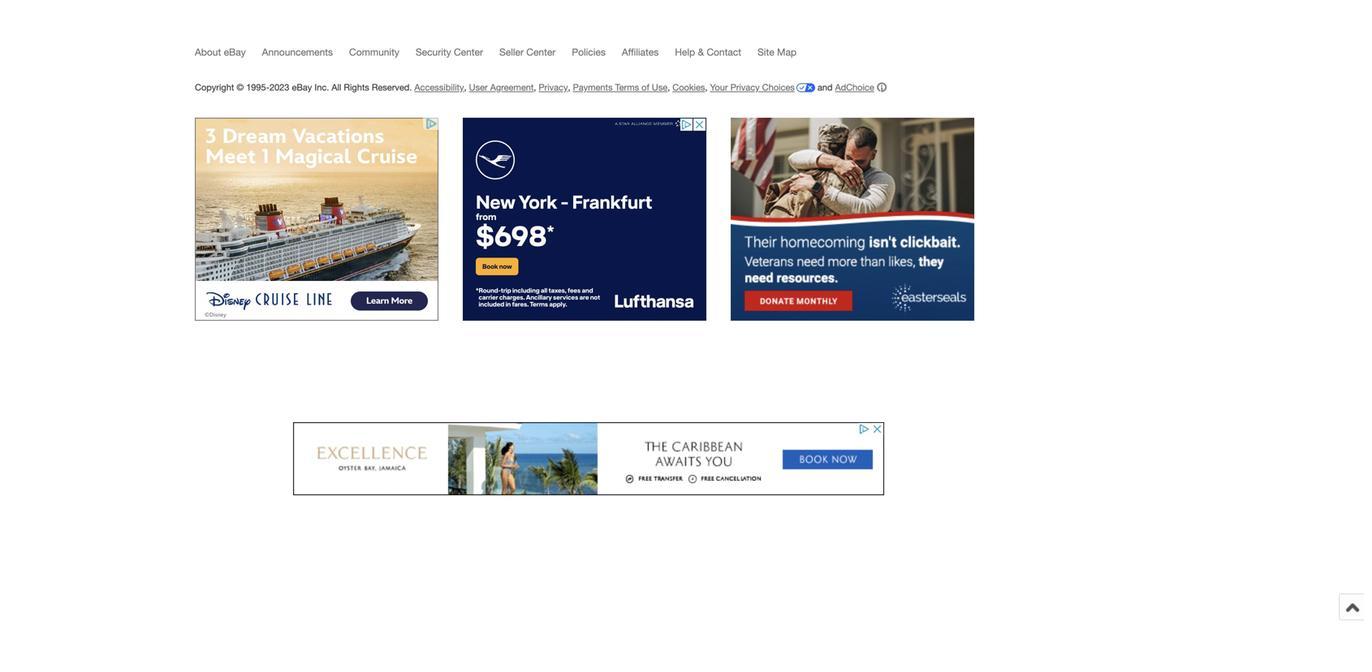 Task type: vqa. For each thing, say whether or not it's contained in the screenshot.
$17.99 Was: $24.99 Free shipping Only 3 left was:
no



Task type: describe. For each thing, give the bounding box(es) containing it.
help
[[675, 46, 695, 57]]

security
[[416, 46, 451, 57]]

cookies
[[673, 82, 705, 92]]

use
[[652, 82, 668, 92]]

policies
[[572, 46, 606, 57]]

1 privacy from the left
[[539, 82, 568, 92]]

user agreement link
[[469, 82, 534, 92]]

1995-
[[246, 82, 270, 92]]

affiliates link
[[622, 46, 675, 65]]

4 , from the left
[[668, 82, 670, 92]]

and adchoice
[[815, 82, 875, 92]]

accessibility
[[415, 82, 464, 92]]

cookies link
[[673, 82, 705, 92]]

user
[[469, 82, 488, 92]]

copyright © 1995-2023 ebay inc. all rights reserved. accessibility , user agreement , privacy , payments terms of use , cookies , your privacy choices
[[195, 82, 795, 92]]

announcements
[[262, 46, 333, 57]]

terms
[[615, 82, 639, 92]]

about ebay link
[[195, 46, 262, 65]]

0 horizontal spatial ebay
[[224, 46, 246, 57]]

3 , from the left
[[568, 82, 571, 92]]

map
[[777, 46, 797, 57]]

©
[[237, 82, 244, 92]]

seller center
[[500, 46, 556, 57]]

5 , from the left
[[705, 82, 708, 92]]

about
[[195, 46, 221, 57]]

2 , from the left
[[534, 82, 536, 92]]

seller
[[500, 46, 524, 57]]

seller center link
[[500, 46, 572, 65]]

help & contact link
[[675, 46, 758, 65]]

adchoice
[[835, 82, 875, 92]]



Task type: locate. For each thing, give the bounding box(es) containing it.
footer containing about ebay
[[0, 0, 1365, 655]]

affiliates
[[622, 46, 659, 57]]

center for security center
[[454, 46, 483, 57]]

reserved.
[[372, 82, 412, 92]]

1 vertical spatial ebay
[[292, 82, 312, 92]]

, left your on the top right of page
[[705, 82, 708, 92]]

policies link
[[572, 46, 622, 65]]

inc.
[[315, 82, 329, 92]]

and
[[818, 82, 833, 92]]

center right security
[[454, 46, 483, 57]]

site
[[758, 46, 775, 57]]

ebay right about
[[224, 46, 246, 57]]

announcements link
[[262, 46, 349, 65]]

0 horizontal spatial privacy
[[539, 82, 568, 92]]

community link
[[349, 46, 416, 65]]

, left privacy link
[[534, 82, 536, 92]]

ebay
[[224, 46, 246, 57], [292, 82, 312, 92]]

0 vertical spatial ebay
[[224, 46, 246, 57]]

footer
[[0, 0, 1365, 655]]

adchoice link
[[835, 82, 887, 92]]

payments
[[573, 82, 613, 92]]

privacy
[[539, 82, 568, 92], [731, 82, 760, 92]]

choices
[[762, 82, 795, 92]]

&
[[698, 46, 704, 57]]

center for seller center
[[527, 46, 556, 57]]

agreement
[[490, 82, 534, 92]]

payments terms of use link
[[573, 82, 668, 92]]

privacy right your on the top right of page
[[731, 82, 760, 92]]

security center link
[[416, 46, 500, 65]]

rights
[[344, 82, 369, 92]]

2 center from the left
[[527, 46, 556, 57]]

, left 'cookies' link
[[668, 82, 670, 92]]

1 horizontal spatial privacy
[[731, 82, 760, 92]]

ebay left inc.
[[292, 82, 312, 92]]

of
[[642, 82, 650, 92]]

1 horizontal spatial center
[[527, 46, 556, 57]]

center right seller
[[527, 46, 556, 57]]

community
[[349, 46, 400, 57]]

privacy down the seller center link
[[539, 82, 568, 92]]

site map
[[758, 46, 797, 57]]

all
[[332, 82, 341, 92]]

2023
[[270, 82, 290, 92]]

about ebay
[[195, 46, 246, 57]]

your
[[710, 82, 728, 92]]

1 , from the left
[[464, 82, 467, 92]]

center
[[454, 46, 483, 57], [527, 46, 556, 57]]

, left payments
[[568, 82, 571, 92]]

,
[[464, 82, 467, 92], [534, 82, 536, 92], [568, 82, 571, 92], [668, 82, 670, 92], [705, 82, 708, 92]]

accessibility link
[[415, 82, 464, 92]]

1 horizontal spatial ebay
[[292, 82, 312, 92]]

your privacy choices link
[[710, 82, 815, 92]]

contact
[[707, 46, 742, 57]]

0 horizontal spatial center
[[454, 46, 483, 57]]

copyright
[[195, 82, 234, 92]]

center inside "link"
[[454, 46, 483, 57]]

privacy link
[[539, 82, 568, 92]]

site map link
[[758, 46, 813, 65]]

advertisement region
[[195, 118, 439, 321], [463, 118, 707, 321], [731, 118, 975, 321], [195, 357, 983, 560]]

2 privacy from the left
[[731, 82, 760, 92]]

1 center from the left
[[454, 46, 483, 57]]

, left user on the left top
[[464, 82, 467, 92]]

help & contact
[[675, 46, 742, 57]]

security center
[[416, 46, 483, 57]]



